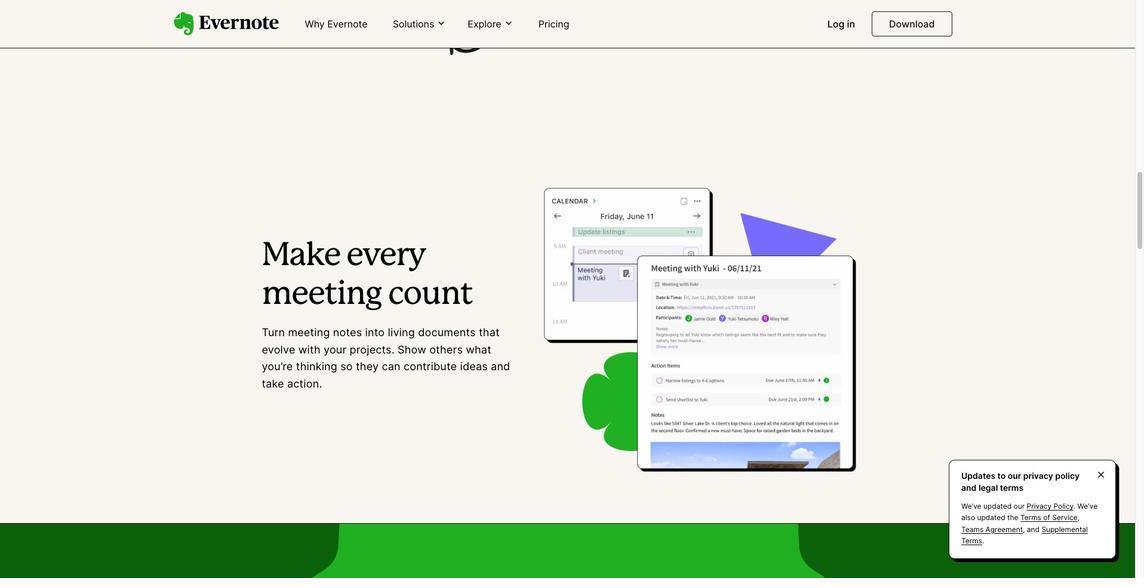 Task type: describe. For each thing, give the bounding box(es) containing it.
make
[[262, 242, 340, 271]]

legal
[[979, 483, 999, 493]]

every
[[347, 242, 426, 271]]

that
[[479, 326, 500, 339]]

explore button
[[465, 17, 517, 31]]

your
[[324, 343, 347, 356]]

notes
[[333, 326, 362, 339]]

evernote
[[328, 18, 368, 30]]

turn
[[262, 326, 285, 339]]

policy
[[1056, 471, 1080, 481]]

solutions button
[[389, 17, 450, 31]]

our for privacy
[[1014, 502, 1026, 511]]

policy
[[1054, 502, 1074, 511]]

why evernote
[[305, 18, 368, 30]]

note-from-meeting screen image
[[537, 179, 874, 476]]

ideas
[[460, 361, 488, 373]]

terms of service link
[[1021, 514, 1078, 523]]

can
[[382, 361, 401, 373]]

. we've also updated the
[[962, 502, 1098, 523]]

to
[[998, 471, 1007, 481]]

supplemental terms
[[962, 525, 1089, 545]]

so
[[341, 361, 353, 373]]

1 vertical spatial ,
[[1024, 525, 1026, 534]]

privacy policy link
[[1028, 502, 1074, 511]]

take
[[262, 378, 284, 390]]

log in link
[[821, 13, 863, 36]]

terms
[[1001, 483, 1024, 493]]

terms inside terms of service , teams agreement , and
[[1021, 514, 1042, 523]]

and inside terms of service , teams agreement , and
[[1028, 525, 1040, 534]]

meeting inside turn meeting notes into living documents that evolve with your projects. show others what you're thinking so they can contribute ideas and take action.
[[288, 326, 330, 339]]

privacy
[[1024, 471, 1054, 481]]

why evernote link
[[298, 13, 375, 36]]

with
[[299, 343, 321, 356]]

we've updated our privacy policy
[[962, 502, 1074, 511]]

1 we've from the left
[[962, 502, 982, 511]]

you're
[[262, 361, 293, 373]]

what
[[466, 343, 492, 356]]

also
[[962, 514, 976, 523]]

updated inside . we've also updated the
[[978, 514, 1006, 523]]

why
[[305, 18, 325, 30]]

explore
[[468, 18, 502, 30]]

privacy
[[1028, 502, 1052, 511]]

log in
[[828, 18, 856, 30]]



Task type: vqa. For each thing, say whether or not it's contained in the screenshot.
that
yes



Task type: locate. For each thing, give the bounding box(es) containing it.
1 vertical spatial .
[[983, 537, 985, 545]]

1 horizontal spatial .
[[1074, 502, 1076, 511]]

1 vertical spatial meeting
[[288, 326, 330, 339]]

meeting up with
[[288, 326, 330, 339]]

living
[[388, 326, 415, 339]]

of
[[1044, 514, 1051, 523]]

meeting inside make every meeting count
[[262, 280, 382, 310]]

we've
[[962, 502, 982, 511], [1078, 502, 1098, 511]]

log
[[828, 18, 845, 30]]

thinking
[[296, 361, 338, 373]]

0 vertical spatial our
[[1009, 471, 1022, 481]]

and inside updates to our privacy policy and legal terms
[[962, 483, 977, 493]]

our up the
[[1014, 502, 1026, 511]]

pricing
[[539, 18, 570, 30]]

0 vertical spatial meeting
[[262, 280, 382, 310]]

others
[[430, 343, 463, 356]]

teams
[[962, 525, 984, 534]]

contribute
[[404, 361, 457, 373]]

and down updates
[[962, 483, 977, 493]]

download link
[[873, 11, 953, 36]]

teams agreement link
[[962, 525, 1024, 534]]

updates
[[962, 471, 996, 481]]

supplemental
[[1042, 525, 1089, 534]]

0 vertical spatial and
[[491, 361, 511, 373]]

0 vertical spatial terms
[[1021, 514, 1042, 523]]

our inside updates to our privacy policy and legal terms
[[1009, 471, 1022, 481]]

, up supplemental
[[1078, 514, 1080, 523]]

terms down "privacy"
[[1021, 514, 1042, 523]]

they
[[356, 361, 379, 373]]

. for .
[[983, 537, 985, 545]]

1 vertical spatial updated
[[978, 514, 1006, 523]]

updated up the
[[984, 502, 1012, 511]]

count
[[388, 280, 473, 310]]

projects.
[[350, 343, 395, 356]]

0 horizontal spatial .
[[983, 537, 985, 545]]

.
[[1074, 502, 1076, 511], [983, 537, 985, 545]]

in
[[848, 18, 856, 30]]

0 horizontal spatial and
[[491, 361, 511, 373]]

updated up 'teams agreement' link
[[978, 514, 1006, 523]]

and inside turn meeting notes into living documents that evolve with your projects. show others what you're thinking so they can contribute ideas and take action.
[[491, 361, 511, 373]]

evolve
[[262, 343, 296, 356]]

supplemental terms link
[[962, 525, 1089, 545]]

updates to our privacy policy and legal terms
[[962, 471, 1080, 493]]

note-collaboration illustration image
[[262, 0, 599, 83]]

2 we've from the left
[[1078, 502, 1098, 511]]

show
[[398, 343, 427, 356]]

agreement
[[986, 525, 1024, 534]]

1 vertical spatial and
[[962, 483, 977, 493]]

1 horizontal spatial and
[[962, 483, 977, 493]]

documents
[[418, 326, 476, 339]]

evernote logo image
[[174, 12, 279, 36]]

1 vertical spatial our
[[1014, 502, 1026, 511]]

terms inside supplemental terms
[[962, 537, 983, 545]]

our for privacy
[[1009, 471, 1022, 481]]

and down . we've also updated the at the right of page
[[1028, 525, 1040, 534]]

turn meeting notes into living documents that evolve with your projects. show others what you're thinking so they can contribute ideas and take action.
[[262, 326, 511, 390]]

pricing link
[[532, 13, 577, 36]]

0 vertical spatial ,
[[1078, 514, 1080, 523]]

download
[[890, 18, 936, 30]]

,
[[1078, 514, 1080, 523], [1024, 525, 1026, 534]]

terms
[[1021, 514, 1042, 523], [962, 537, 983, 545]]

the
[[1008, 514, 1019, 523]]

we've inside . we've also updated the
[[1078, 502, 1098, 511]]

we've up also
[[962, 502, 982, 511]]

0 horizontal spatial ,
[[1024, 525, 1026, 534]]

2 vertical spatial and
[[1028, 525, 1040, 534]]

our up terms
[[1009, 471, 1022, 481]]

terms down teams
[[962, 537, 983, 545]]

solutions
[[393, 18, 435, 30]]

make every meeting count
[[262, 242, 473, 310]]

meeting
[[262, 280, 382, 310], [288, 326, 330, 339]]

2 horizontal spatial and
[[1028, 525, 1040, 534]]

. inside . we've also updated the
[[1074, 502, 1076, 511]]

. down 'teams agreement' link
[[983, 537, 985, 545]]

, down . we've also updated the at the right of page
[[1024, 525, 1026, 534]]

into
[[365, 326, 385, 339]]

action.
[[287, 378, 322, 390]]

service
[[1053, 514, 1078, 523]]

and right ideas
[[491, 361, 511, 373]]

1 horizontal spatial we've
[[1078, 502, 1098, 511]]

1 horizontal spatial terms
[[1021, 514, 1042, 523]]

1 horizontal spatial ,
[[1078, 514, 1080, 523]]

our
[[1009, 471, 1022, 481], [1014, 502, 1026, 511]]

0 vertical spatial updated
[[984, 502, 1012, 511]]

. for . we've also updated the
[[1074, 502, 1076, 511]]

and
[[491, 361, 511, 373], [962, 483, 977, 493], [1028, 525, 1040, 534]]

0 horizontal spatial we've
[[962, 502, 982, 511]]

0 horizontal spatial terms
[[962, 537, 983, 545]]

meeting down "make"
[[262, 280, 382, 310]]

0 vertical spatial .
[[1074, 502, 1076, 511]]

updated
[[984, 502, 1012, 511], [978, 514, 1006, 523]]

terms of service , teams agreement , and
[[962, 514, 1080, 534]]

we've right policy
[[1078, 502, 1098, 511]]

1 vertical spatial terms
[[962, 537, 983, 545]]

. up service
[[1074, 502, 1076, 511]]



